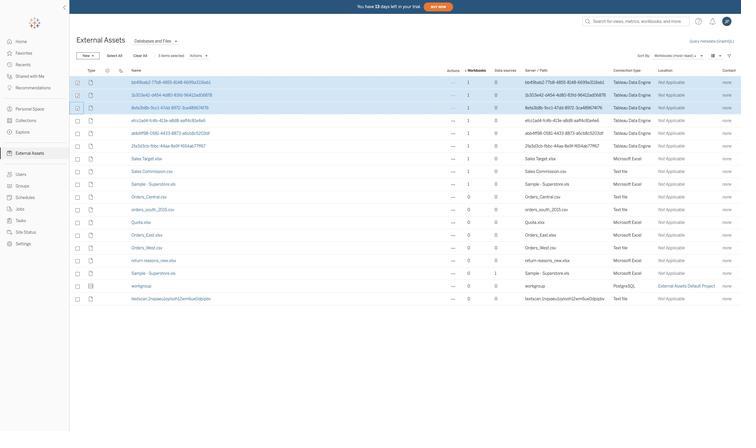 Task type: describe. For each thing, give the bounding box(es) containing it.
data for 2fa3d3cb-fbbc-44aa-8e9f-f654ab77ff67
[[629, 144, 638, 149]]

left
[[391, 4, 397, 9]]

none for row containing 8efa3b8b-9cc1-47dd-8972-3ca489674f76
[[723, 106, 732, 111]]

2 orders_east.xlsx from the left
[[525, 233, 556, 238]]

applicable for third row from the bottom of the row group containing bb49bab2-77b8-4855-8148-6699a3116eb1
[[666, 271, 685, 276]]

abb4ff98-0581-4433-8873-a6cb8c5203df link
[[131, 131, 210, 136]]

row group containing bb49bab2-77b8-4855-8148-6699a3116eb1
[[70, 76, 741, 306]]

2 abb4ff98-0581-4433-8873-a6cb8c5203df from the left
[[525, 131, 604, 136]]

none for row containing orders_west.csv
[[723, 246, 732, 251]]

2 0581- from the left
[[544, 131, 554, 136]]

1 fbbc- from the left
[[151, 144, 160, 149]]

1 8873- from the left
[[172, 131, 182, 136]]

groups link
[[0, 180, 69, 192]]

tableau data engine for bb49bab2-77b8-4855-8148-6699a3116eb1
[[614, 80, 651, 85]]

workbooks (most–least) button
[[652, 52, 705, 59]]

3 items selected
[[158, 54, 184, 58]]

1 bb49bab2-77b8-4855-8148-6699a3116eb1 from the left
[[131, 80, 211, 85]]

row containing sales commission.csv
[[70, 166, 741, 178]]

select all
[[107, 54, 122, 58]]

none for third row from the bottom of the row group containing bb49bab2-77b8-4855-8148-6699a3116eb1
[[723, 271, 732, 276]]

query metadata (graphiql)
[[690, 39, 735, 43]]

1 77b8- from the left
[[152, 80, 163, 85]]

new
[[83, 54, 90, 58]]

2 8efa3b8b- from the left
[[525, 106, 545, 111]]

1 fc4b- from the left
[[149, 118, 159, 123]]

orders_central.csv link
[[131, 195, 167, 200]]

1 aaff4c81e4e6 from the left
[[180, 118, 206, 123]]

external assets default project link
[[659, 284, 715, 289]]

collections link
[[0, 115, 69, 127]]

not applicable for row containing orders_west.csv
[[659, 246, 685, 251]]

row containing textscan.1nqsaeu1oylooh12wm6ue0dpipbv
[[70, 293, 741, 306]]

have
[[365, 4, 374, 9]]

row containing orders_east.xlsx
[[70, 229, 741, 242]]

2 textscan.1nqsaeu1oylooh12wm6ue0dpipbv from the left
[[525, 297, 605, 302]]

2 8148- from the left
[[568, 80, 578, 85]]

location
[[659, 69, 673, 73]]

2 6699a3116eb1 from the left
[[578, 80, 605, 85]]

none for row containing efcc1ad4-fc4b-413e-a8d8-aaff4c81e4e6
[[723, 118, 732, 123]]

site
[[16, 230, 23, 235]]

file (microsoft excel) image for sample
[[87, 270, 94, 277]]

row containing 1b303e42-d454-4d80-83fd-96412ad06878
[[70, 89, 741, 102]]

databases and files button
[[132, 38, 179, 45]]

1 96412ad06878 from the left
[[184, 93, 212, 98]]

shared with me link
[[0, 71, 69, 82]]

1 3ca489674f76 from the left
[[182, 106, 209, 111]]

shared
[[16, 74, 29, 79]]

settings link
[[0, 238, 69, 250]]

2 excel from the top
[[632, 182, 642, 187]]

text file for orders_west.csv
[[614, 246, 628, 251]]

not applicable for row containing orders_east.xlsx
[[659, 233, 685, 238]]

applicable for row containing 2fa3d3cb-fbbc-44aa-8e9f-f654ab77ff67
[[666, 144, 685, 149]]

clear all
[[133, 54, 147, 58]]

2 bb49bab2- from the left
[[525, 80, 546, 85]]

1b303e42-d454-4d80-83fd-96412ad06878 link
[[131, 93, 212, 98]]

databases
[[135, 39, 154, 44]]

1 a8d8- from the left
[[169, 118, 180, 123]]

recents link
[[0, 59, 69, 71]]

1 2fa3d3cb-fbbc-44aa-8e9f-f654ab77ff67 from the left
[[131, 144, 206, 149]]

2 44aa- from the left
[[554, 144, 565, 149]]

data for bb49bab2-77b8-4855-8148-6699a3116eb1
[[629, 80, 638, 85]]

tableau data engine for efcc1ad4-fc4b-413e-a8d8-aaff4c81e4e6
[[614, 118, 651, 123]]

home link
[[0, 36, 69, 48]]

not applicable for row containing 8efa3b8b-9cc1-47dd-8972-3ca489674f76
[[659, 106, 685, 111]]

2 fbbc- from the left
[[544, 144, 554, 149]]

connection type
[[614, 69, 641, 73]]

2 target.xlsx from the left
[[536, 157, 556, 162]]

applicable for row containing abb4ff98-0581-4433-8873-a6cb8c5203df
[[666, 131, 685, 136]]

contact
[[723, 69, 736, 73]]

2 a8d8- from the left
[[563, 118, 574, 123]]

1 44aa- from the left
[[160, 144, 171, 149]]

1 6699a3116eb1 from the left
[[184, 80, 211, 85]]

file for textscan.1nqsaeu1oylooh12wm6ue0dpipbv
[[622, 297, 628, 302]]

workbooks (most–least)
[[655, 54, 694, 58]]

1 8972- from the left
[[171, 106, 182, 111]]

database (postgresql) image
[[87, 283, 94, 290]]

2 aaff4c81e4e6 from the left
[[574, 118, 599, 123]]

1 8efa3b8b- from the left
[[131, 106, 151, 111]]

2 reasons_new.xlsx from the left
[[538, 259, 570, 264]]

2 efcc1ad4-fc4b-413e-a8d8-aaff4c81e4e6 from the left
[[525, 118, 599, 123]]

excel for sales target.xlsx link at the left top of page
[[632, 157, 642, 162]]

1 8148- from the left
[[174, 80, 184, 85]]

2 f654ab77ff67 from the left
[[575, 144, 600, 149]]

2 sales commission.csv from the left
[[525, 169, 567, 174]]

external assets default project
[[659, 284, 715, 289]]

1 return from the left
[[131, 259, 143, 264]]

applicable for ninth row from the top
[[666, 182, 685, 187]]

(graphiql)
[[717, 39, 735, 43]]

1 workgroup from the left
[[131, 284, 151, 289]]

metadata
[[701, 39, 716, 43]]

connection
[[614, 69, 633, 73]]

not applicable for row containing textscan.1nqsaeu1oylooh12wm6ue0dpipbv
[[659, 297, 685, 302]]

2 abb4ff98- from the left
[[525, 131, 544, 136]]

select
[[107, 54, 117, 58]]

file (text file) image for orders_central.csv
[[87, 194, 94, 201]]

1 sales commission.csv from the left
[[131, 169, 173, 174]]

file (microsoft excel) image for sales
[[87, 156, 94, 163]]

return reasons_new.xlsx link
[[131, 259, 176, 264]]

16 row from the top
[[70, 268, 741, 280]]

groups
[[16, 184, 29, 189]]

microsoft excel for quota.xlsx link
[[614, 220, 642, 225]]

row containing orders_south_2015.csv
[[70, 204, 741, 217]]

2 1b303e42-d454-4d80-83fd-96412ad06878 from the left
[[525, 93, 606, 98]]

row containing efcc1ad4-fc4b-413e-a8d8-aaff4c81e4e6
[[70, 115, 741, 127]]

not for orders_east.xlsx link
[[659, 233, 665, 238]]

buy now
[[431, 5, 446, 9]]

sales commission.csv link
[[131, 169, 173, 174]]

2 workgroup from the left
[[525, 284, 545, 289]]

1 reasons_new.xlsx from the left
[[144, 259, 176, 264]]

2 4433- from the left
[[554, 131, 566, 136]]

not for "abb4ff98-0581-4433-8873-a6cb8c5203df" link at the left top of the page
[[659, 131, 665, 136]]

2 4d80- from the left
[[557, 93, 568, 98]]

1 horizontal spatial assets
[[104, 36, 125, 44]]

bb49bab2-77b8-4855-8148-6699a3116eb1 link
[[131, 80, 211, 85]]

tableau data engine for 8efa3b8b-9cc1-47dd-8972-3ca489674f76
[[614, 106, 651, 111]]

orders_east.xlsx link
[[131, 233, 163, 238]]

2 3ca489674f76 from the left
[[576, 106, 603, 111]]

1 efcc1ad4-fc4b-413e-a8d8-aaff4c81e4e6 from the left
[[131, 118, 206, 123]]

3 file (microsoft excel) image from the top
[[87, 219, 94, 226]]

not for orders_central.csv link
[[659, 195, 665, 200]]

1 8e9f- from the left
[[171, 144, 181, 149]]

1 quota.xlsx from the left
[[131, 220, 151, 225]]

users link
[[0, 169, 69, 180]]

by text only_f5he34f image for tasks
[[7, 218, 12, 224]]

type
[[87, 69, 95, 73]]

workbooks for workbooks
[[468, 69, 486, 73]]

tableau for 3ca489674f76
[[614, 106, 628, 111]]

2 83fd- from the left
[[568, 93, 578, 98]]

1 4433- from the left
[[160, 131, 172, 136]]

users
[[16, 172, 26, 177]]

1 bb49bab2- from the left
[[131, 80, 152, 85]]

applicable for row containing orders_east.xlsx
[[666, 233, 685, 238]]

workgroup link
[[131, 284, 151, 289]]

file (tableau data engine) image for bb49bab2-
[[87, 79, 94, 86]]

by text only_f5he34f image for shared with me
[[7, 74, 12, 79]]

sources
[[504, 69, 517, 73]]

row containing orders_west.csv
[[70, 242, 741, 255]]

file (tableau data engine) image for 8efa3b8b-
[[87, 105, 94, 112]]

13
[[375, 4, 380, 9]]

row containing sales target.xlsx
[[70, 153, 741, 166]]

file (microsoft excel) image for sample
[[87, 181, 94, 188]]

file (tableau data engine) image for efcc1ad4-
[[87, 117, 94, 124]]

days
[[381, 4, 390, 9]]

textscan.1nqsaeu1oylooh12wm6ue0dpipbv link
[[131, 297, 211, 302]]

text file for orders_south_2015.csv
[[614, 208, 628, 213]]

not for orders_south_2015.csv link
[[659, 208, 665, 213]]

2 a6cb8c5203df from the left
[[576, 131, 604, 136]]

quota.xlsx link
[[131, 220, 151, 225]]

not applicable for row containing 2fa3d3cb-fbbc-44aa-8e9f-f654ab77ff67
[[659, 144, 685, 149]]

query
[[690, 39, 700, 43]]

row containing 8efa3b8b-9cc1-47dd-8972-3ca489674f76
[[70, 102, 741, 115]]

text file for textscan.1nqsaeu1oylooh12wm6ue0dpipbv
[[614, 297, 628, 302]]

sales target.xlsx link
[[131, 157, 162, 162]]

efcc1ad4-fc4b-413e-a8d8-aaff4c81e4e6 link
[[131, 118, 206, 123]]

1 f654ab77ff67 from the left
[[181, 144, 206, 149]]

none for row containing sales commission.csv
[[723, 169, 732, 174]]

by text only_f5he34f image for favorites
[[7, 51, 12, 56]]

applicable for row containing 8efa3b8b-9cc1-47dd-8972-3ca489674f76
[[666, 106, 685, 111]]

file for orders_west.csv
[[622, 246, 628, 251]]

none for row containing sales target.xlsx
[[723, 157, 732, 162]]

/
[[537, 69, 539, 73]]

postgresql
[[614, 284, 636, 289]]

text file for sales commission.csv
[[614, 169, 628, 174]]

schedules
[[16, 196, 35, 200]]

recents
[[16, 63, 31, 67]]

engine for f654ab77ff67
[[639, 144, 651, 149]]

file for orders_south_2015.csv
[[622, 208, 628, 213]]

engine for a6cb8c5203df
[[639, 131, 651, 136]]

buy
[[431, 5, 438, 9]]

items
[[161, 54, 170, 58]]

with
[[30, 74, 38, 79]]

file (text file) image for sales commission.csv
[[87, 168, 94, 175]]

microsoft for third row from the bottom of the row group containing bb49bab2-77b8-4855-8148-6699a3116eb1
[[614, 271, 631, 276]]

sample - superstore.xls link for 0
[[131, 271, 176, 276]]

1 9cc1- from the left
[[151, 106, 161, 111]]

2 orders_south_2015.csv from the left
[[525, 208, 568, 213]]

1 d454- from the left
[[152, 93, 163, 98]]

favorites link
[[0, 48, 69, 59]]

1 for 8efa3b8b-9cc1-47dd-8972-3ca489674f76
[[468, 106, 470, 111]]

1 a6cb8c5203df from the left
[[182, 131, 210, 136]]

1 file (microsoft excel) image from the top
[[87, 232, 94, 239]]

clear all button
[[130, 52, 151, 59]]

tableau for aaff4c81e4e6
[[614, 118, 628, 123]]

applicable for row containing orders_south_2015.csv
[[666, 208, 685, 213]]

microsoft for row containing quota.xlsx
[[614, 220, 631, 225]]

(most–least)
[[673, 54, 694, 58]]

site status
[[16, 230, 36, 235]]

row containing quota.xlsx
[[70, 217, 741, 229]]

1 target.xlsx from the left
[[142, 157, 162, 162]]

2 413e- from the left
[[553, 118, 563, 123]]

1 2fa3d3cb- from the left
[[131, 144, 151, 149]]

by text only_f5he34f image for settings
[[7, 242, 12, 247]]

2 1b303e42- from the left
[[525, 93, 545, 98]]

personal space
[[16, 107, 44, 112]]

explore
[[16, 130, 30, 135]]

2 commission.csv from the left
[[536, 169, 567, 174]]

1 for 2fa3d3cb-fbbc-44aa-8e9f-f654ab77ff67
[[468, 144, 470, 149]]

clear
[[133, 54, 142, 58]]

1 efcc1ad4- from the left
[[131, 118, 149, 123]]

tasks
[[16, 219, 26, 224]]

orders_west.csv link
[[131, 246, 162, 251]]

settings
[[16, 242, 31, 247]]

tableau data engine for abb4ff98-0581-4433-8873-a6cb8c5203df
[[614, 131, 651, 136]]

2 sales target.xlsx from the left
[[525, 157, 556, 162]]

2 8e9f- from the left
[[565, 144, 575, 149]]

space
[[33, 107, 44, 112]]

orders_south_2015.csv link
[[131, 208, 174, 213]]

2 77b8- from the left
[[546, 80, 556, 85]]

1 4855- from the left
[[163, 80, 174, 85]]

1 8efa3b8b-9cc1-47dd-8972-3ca489674f76 from the left
[[131, 106, 209, 111]]

2 bb49bab2-77b8-4855-8148-6699a3116eb1 from the left
[[525, 80, 605, 85]]

path
[[540, 69, 548, 73]]

jobs
[[16, 207, 24, 212]]

1 orders_east.xlsx from the left
[[131, 233, 163, 238]]

1 47dd- from the left
[[161, 106, 171, 111]]

text for orders_west.csv
[[614, 246, 621, 251]]

9 not from the top
[[659, 182, 665, 187]]

1 4d80- from the left
[[163, 93, 174, 98]]

data for 1b303e42-d454-4d80-83fd-96412ad06878
[[629, 93, 638, 98]]

excel for orders_east.xlsx link
[[632, 233, 642, 238]]

not for the 1b303e42-d454-4d80-83fd-96412ad06878 link
[[659, 93, 665, 98]]

file (microsoft excel) image for return
[[87, 258, 94, 265]]

1 1b303e42- from the left
[[131, 93, 152, 98]]

none for row containing workgroup
[[723, 284, 732, 289]]

0 vertical spatial external assets
[[76, 36, 125, 44]]

1 83fd- from the left
[[174, 93, 184, 98]]

applicable for row containing orders_central.csv
[[666, 195, 685, 200]]

applicable for row containing sales target.xlsx
[[666, 157, 685, 162]]

0 vertical spatial external
[[76, 36, 103, 44]]

not applicable for third row from the bottom of the row group containing bb49bab2-77b8-4855-8148-6699a3116eb1
[[659, 271, 685, 276]]

6 microsoft excel from the top
[[614, 271, 642, 276]]

2fa3d3cb-fbbc-44aa-8e9f-f654ab77ff67 link
[[131, 144, 206, 149]]

1 for efcc1ad4-fc4b-413e-a8d8-aaff4c81e4e6
[[468, 118, 470, 123]]

2 4855- from the left
[[556, 80, 568, 85]]

not for orders_west.csv link
[[659, 246, 665, 251]]

1 413e- from the left
[[159, 118, 169, 123]]

databases and files
[[135, 39, 171, 44]]

2 8efa3b8b-9cc1-47dd-8972-3ca489674f76 from the left
[[525, 106, 603, 111]]

not applicable for row containing efcc1ad4-fc4b-413e-a8d8-aaff4c81e4e6
[[659, 118, 685, 123]]

2 quota.xlsx from the left
[[525, 220, 545, 225]]

query metadata (graphiql) link
[[690, 39, 735, 43]]

status
[[24, 230, 36, 235]]

1 return reasons_new.xlsx from the left
[[131, 259, 176, 264]]

1 for bb49bab2-77b8-4855-8148-6699a3116eb1
[[468, 80, 470, 85]]



Task type: vqa. For each thing, say whether or not it's contained in the screenshot.


Task type: locate. For each thing, give the bounding box(es) containing it.
not for quota.xlsx link
[[659, 220, 665, 225]]

text for orders_central.csv
[[614, 195, 621, 200]]

5 microsoft excel from the top
[[614, 259, 642, 264]]

83fd-
[[174, 93, 184, 98], [568, 93, 578, 98]]

sample - superstore.xls link down return reasons_new.xlsx link
[[131, 271, 176, 276]]

abb4ff98-0581-4433-8873-a6cb8c5203df
[[131, 131, 210, 136], [525, 131, 604, 136]]

0 horizontal spatial quota.xlsx
[[131, 220, 151, 225]]

0 horizontal spatial 4d80-
[[163, 93, 174, 98]]

10 row from the top
[[70, 191, 741, 204]]

actions inside grid
[[447, 69, 460, 73]]

tableau for f654ab77ff67
[[614, 144, 628, 149]]

data for abb4ff98-0581-4433-8873-a6cb8c5203df
[[629, 131, 638, 136]]

2 file (text file) image from the top
[[87, 194, 94, 201]]

1 horizontal spatial abb4ff98-0581-4433-8873-a6cb8c5203df
[[525, 131, 604, 136]]

6 by text only_f5he34f image from the top
[[7, 207, 12, 212]]

1 abb4ff98-0581-4433-8873-a6cb8c5203df from the left
[[131, 131, 210, 136]]

1 horizontal spatial bb49bab2-77b8-4855-8148-6699a3116eb1
[[525, 80, 605, 85]]

1 sales target.xlsx from the left
[[131, 157, 162, 162]]

2 file (tableau data engine) image from the top
[[87, 117, 94, 124]]

0 horizontal spatial d454-
[[152, 93, 163, 98]]

7 by text only_f5he34f image from the top
[[7, 184, 12, 189]]

file
[[622, 169, 628, 174], [622, 195, 628, 200], [622, 208, 628, 213], [622, 246, 628, 251], [622, 297, 628, 302]]

0 horizontal spatial all
[[118, 54, 122, 58]]

you
[[357, 4, 364, 9]]

by text only_f5he34f image for personal space
[[7, 107, 12, 112]]

0 vertical spatial file (microsoft excel) image
[[87, 232, 94, 239]]

schedules link
[[0, 192, 69, 204]]

2 orders_west.csv from the left
[[525, 246, 556, 251]]

1b303e42-d454-4d80-83fd-96412ad06878
[[131, 93, 212, 98], [525, 93, 606, 98]]

3 microsoft from the top
[[614, 220, 631, 225]]

0 horizontal spatial a8d8-
[[169, 118, 180, 123]]

1 horizontal spatial reasons_new.xlsx
[[538, 259, 570, 264]]

not for sales target.xlsx link at the left top of page
[[659, 157, 665, 162]]

0 horizontal spatial orders_south_2015.csv
[[131, 208, 174, 213]]

1 horizontal spatial target.xlsx
[[536, 157, 556, 162]]

1 vertical spatial file (microsoft excel) image
[[87, 258, 94, 265]]

row group
[[70, 76, 741, 306]]

text for textscan.1nqsaeu1oylooh12wm6ue0dpipbv
[[614, 297, 621, 302]]

file (tableau data engine) image
[[87, 105, 94, 112], [87, 117, 94, 124], [87, 143, 94, 150]]

16 applicable from the top
[[666, 271, 685, 276]]

row containing orders_central.csv
[[70, 191, 741, 204]]

3 by text only_f5he34f image from the top
[[7, 74, 12, 79]]

assets inside row
[[675, 284, 687, 289]]

none for row containing bb49bab2-77b8-4855-8148-6699a3116eb1
[[723, 80, 732, 85]]

none for row containing orders_south_2015.csv
[[723, 208, 732, 213]]

all
[[118, 54, 122, 58], [143, 54, 147, 58]]

microsoft for row containing orders_east.xlsx
[[614, 233, 631, 238]]

microsoft excel for orders_east.xlsx link
[[614, 233, 642, 238]]

not for efcc1ad4-fc4b-413e-a8d8-aaff4c81e4e6 'link'
[[659, 118, 665, 123]]

2 none from the top
[[723, 93, 732, 98]]

15 applicable from the top
[[666, 259, 685, 264]]

assets up select all
[[104, 36, 125, 44]]

16 not from the top
[[659, 271, 665, 276]]

not for the sales commission.csv link
[[659, 169, 665, 174]]

6 engine from the top
[[639, 144, 651, 149]]

tasks link
[[0, 215, 69, 227]]

file for orders_central.csv
[[622, 195, 628, 200]]

external assets inside external assets link
[[16, 151, 44, 156]]

by text only_f5he34f image for users
[[7, 172, 12, 177]]

1 horizontal spatial external
[[76, 36, 103, 44]]

0 horizontal spatial abb4ff98-0581-4433-8873-a6cb8c5203df
[[131, 131, 210, 136]]

microsoft excel
[[614, 157, 642, 162], [614, 182, 642, 187], [614, 220, 642, 225], [614, 233, 642, 238], [614, 259, 642, 264], [614, 271, 642, 276]]

data
[[495, 69, 503, 73], [629, 80, 638, 85], [629, 93, 638, 98], [629, 106, 638, 111], [629, 118, 638, 123], [629, 131, 638, 136], [629, 144, 638, 149]]

file (text file) image for textscan.1nqsaeu1oylooh12wm6ue0dpipbv
[[87, 296, 94, 303]]

0 horizontal spatial 47dd-
[[161, 106, 171, 111]]

target.xlsx
[[142, 157, 162, 162], [536, 157, 556, 162]]

0 vertical spatial actions
[[190, 54, 202, 58]]

8 not applicable from the top
[[659, 169, 685, 174]]

2 vertical spatial file (text file) image
[[87, 296, 94, 303]]

7 not from the top
[[659, 157, 665, 162]]

5 row from the top
[[70, 127, 741, 140]]

0 horizontal spatial orders_west.csv
[[131, 246, 162, 251]]

name
[[131, 69, 141, 73]]

by text only_f5he34f image inside favorites "link"
[[7, 51, 12, 56]]

1 file (tableau data engine) image from the top
[[87, 105, 94, 112]]

0 horizontal spatial commission.csv
[[142, 169, 173, 174]]

not for 2fa3d3cb-fbbc-44aa-8e9f-f654ab77ff67 link
[[659, 144, 665, 149]]

1 horizontal spatial 1b303e42-
[[525, 93, 545, 98]]

1 vertical spatial assets
[[32, 151, 44, 156]]

2 file (text file) image from the top
[[87, 245, 94, 252]]

1 commission.csv from the left
[[142, 169, 173, 174]]

0 horizontal spatial 8e9f-
[[171, 144, 181, 149]]

11 not from the top
[[659, 208, 665, 213]]

2 96412ad06878 from the left
[[578, 93, 606, 98]]

row containing bb49bab2-77b8-4855-8148-6699a3116eb1
[[70, 76, 741, 89]]

1 horizontal spatial 8efa3b8b-
[[525, 106, 545, 111]]

file for sales commission.csv
[[622, 169, 628, 174]]

3ca489674f76
[[182, 106, 209, 111], [576, 106, 603, 111]]

0 horizontal spatial 8873-
[[172, 131, 182, 136]]

6 excel from the top
[[632, 271, 642, 276]]

2 efcc1ad4- from the left
[[525, 118, 543, 123]]

none for row containing 1b303e42-d454-4d80-83fd-96412ad06878
[[723, 93, 732, 98]]

not for textscan.1nqsaeu1oylooh12wm6ue0dpipbv link
[[659, 297, 665, 302]]

by text only_f5he34f image
[[7, 51, 12, 56], [7, 62, 12, 67], [7, 74, 12, 79], [7, 118, 12, 123], [7, 130, 12, 135], [7, 172, 12, 177], [7, 184, 12, 189]]

sort by:
[[638, 54, 651, 58]]

1 vertical spatial file (tableau data engine) image
[[87, 117, 94, 124]]

1 horizontal spatial 8efa3b8b-9cc1-47dd-8972-3ca489674f76
[[525, 106, 603, 111]]

0 vertical spatial assets
[[104, 36, 125, 44]]

1 horizontal spatial 4855-
[[556, 80, 568, 85]]

cell
[[101, 76, 114, 89], [114, 76, 128, 89], [101, 89, 114, 102], [114, 89, 128, 102], [101, 102, 114, 115], [114, 102, 128, 115], [101, 115, 114, 127], [114, 115, 128, 127], [101, 127, 114, 140], [114, 127, 128, 140], [101, 140, 114, 153], [114, 140, 128, 153], [101, 153, 114, 166], [114, 153, 128, 166], [101, 166, 114, 178], [114, 166, 128, 178], [101, 178, 114, 191], [114, 178, 128, 191], [101, 191, 114, 204], [114, 191, 128, 204], [101, 204, 114, 217], [114, 204, 128, 217], [101, 217, 114, 229], [114, 217, 128, 229], [101, 229, 114, 242], [114, 229, 128, 242], [101, 242, 114, 255], [114, 242, 128, 255], [101, 255, 114, 268], [114, 255, 128, 268], [101, 268, 114, 280], [114, 268, 128, 280], [101, 280, 114, 293], [114, 280, 128, 293], [101, 293, 114, 306], [114, 293, 128, 306]]

row containing workgroup
[[70, 280, 741, 293]]

17 applicable from the top
[[666, 297, 685, 302]]

0 horizontal spatial 4433-
[[160, 131, 172, 136]]

0 horizontal spatial 96412ad06878
[[184, 93, 212, 98]]

0 horizontal spatial bb49bab2-77b8-4855-8148-6699a3116eb1
[[131, 80, 211, 85]]

main navigation. press the up and down arrow keys to access links. element
[[0, 36, 69, 250]]

2 tableau data engine from the top
[[614, 93, 651, 98]]

14 not applicable from the top
[[659, 246, 685, 251]]

by text only_f5he34f image inside users "link"
[[7, 172, 12, 177]]

your
[[403, 4, 412, 9]]

all right select
[[118, 54, 122, 58]]

2 vertical spatial file (microsoft excel) image
[[87, 270, 94, 277]]

4 none from the top
[[723, 118, 732, 123]]

1 horizontal spatial 96412ad06878
[[578, 93, 606, 98]]

file (text file) image
[[87, 207, 94, 214], [87, 245, 94, 252]]

row containing abb4ff98-0581-4433-8873-a6cb8c5203df
[[70, 127, 741, 140]]

applicable for row containing bb49bab2-77b8-4855-8148-6699a3116eb1
[[666, 80, 685, 85]]

0 horizontal spatial f654ab77ff67
[[181, 144, 206, 149]]

5 tableau from the top
[[614, 131, 628, 136]]

workbooks inside popup button
[[655, 54, 673, 58]]

1 horizontal spatial 77b8-
[[546, 80, 556, 85]]

by text only_f5he34f image left 'explore'
[[7, 130, 12, 135]]

1b303e42- down server / path
[[525, 93, 545, 98]]

navigation panel element
[[0, 17, 69, 250]]

files
[[163, 39, 171, 44]]

0 horizontal spatial 413e-
[[159, 118, 169, 123]]

2 microsoft excel from the top
[[614, 182, 642, 187]]

0 horizontal spatial 0581-
[[150, 131, 160, 136]]

workgroup
[[131, 284, 151, 289], [525, 284, 545, 289]]

aaff4c81e4e6
[[180, 118, 206, 123], [574, 118, 599, 123]]

0 horizontal spatial return reasons_new.xlsx
[[131, 259, 176, 264]]

superstore.xls
[[149, 182, 176, 187], [543, 182, 570, 187], [149, 271, 176, 276], [543, 271, 570, 276]]

none for row containing 2fa3d3cb-fbbc-44aa-8e9f-f654ab77ff67
[[723, 144, 732, 149]]

d454- down path
[[545, 93, 557, 98]]

2 8972- from the left
[[565, 106, 576, 111]]

data for 8efa3b8b-9cc1-47dd-8972-3ca489674f76
[[629, 106, 638, 111]]

favorites
[[16, 51, 32, 56]]

0 horizontal spatial orders_east.xlsx
[[131, 233, 163, 238]]

1 horizontal spatial orders_south_2015.csv
[[525, 208, 568, 213]]

collections
[[16, 118, 36, 123]]

assets left default
[[675, 284, 687, 289]]

assets
[[104, 36, 125, 44], [32, 151, 44, 156], [675, 284, 687, 289]]

server / path
[[525, 69, 548, 73]]

new button
[[76, 52, 100, 59]]

0 vertical spatial file (microsoft excel) image
[[87, 156, 94, 163]]

3
[[158, 54, 160, 58]]

5 not applicable from the top
[[659, 131, 685, 136]]

1 vertical spatial file (text file) image
[[87, 245, 94, 252]]

1 horizontal spatial a6cb8c5203df
[[576, 131, 604, 136]]

8148-
[[174, 80, 184, 85], [568, 80, 578, 85]]

0 horizontal spatial return
[[131, 259, 143, 264]]

2 9cc1- from the left
[[545, 106, 554, 111]]

return
[[131, 259, 143, 264], [525, 259, 537, 264]]

4855-
[[163, 80, 174, 85], [556, 80, 568, 85]]

assets up users "link"
[[32, 151, 44, 156]]

by text only_f5he34f image for schedules
[[7, 195, 12, 200]]

recommendations link
[[0, 82, 69, 94]]

2 engine from the top
[[639, 93, 651, 98]]

15 row from the top
[[70, 255, 741, 268]]

not for return reasons_new.xlsx link
[[659, 259, 665, 264]]

5 text from the top
[[614, 297, 621, 302]]

by text only_f5he34f image for collections
[[7, 118, 12, 123]]

2 d454- from the left
[[545, 93, 557, 98]]

16 none from the top
[[723, 271, 732, 276]]

bb49bab2-77b8-4855-8148-6699a3116eb1 up the 1b303e42-d454-4d80-83fd-96412ad06878 link
[[131, 80, 211, 85]]

2 horizontal spatial assets
[[675, 284, 687, 289]]

77b8- up the 1b303e42-d454-4d80-83fd-96412ad06878 link
[[152, 80, 163, 85]]

by text only_f5he34f image inside collections link
[[7, 118, 12, 123]]

1 microsoft excel from the top
[[614, 157, 642, 162]]

by text only_f5he34f image left collections
[[7, 118, 12, 123]]

all inside "button"
[[118, 54, 122, 58]]

not applicable for row containing quota.xlsx
[[659, 220, 685, 225]]

0 horizontal spatial workgroup
[[131, 284, 151, 289]]

2 by text only_f5he34f image from the top
[[7, 85, 12, 91]]

96412ad06878
[[184, 93, 212, 98], [578, 93, 606, 98]]

0 horizontal spatial reasons_new.xlsx
[[144, 259, 176, 264]]

6699a3116eb1
[[184, 80, 211, 85], [578, 80, 605, 85]]

workbooks inside grid
[[468, 69, 486, 73]]

none for row containing orders_central.csv
[[723, 195, 732, 200]]

1 horizontal spatial all
[[143, 54, 147, 58]]

microsoft excel for return reasons_new.xlsx link
[[614, 259, 642, 264]]

bb49bab2-77b8-4855-8148-6699a3116eb1 down path
[[525, 80, 605, 85]]

a6cb8c5203df
[[182, 131, 210, 136], [576, 131, 604, 136]]

8972-
[[171, 106, 182, 111], [565, 106, 576, 111]]

external inside row
[[659, 284, 674, 289]]

1 for sample - superstore.xls
[[468, 182, 470, 187]]

7 not applicable from the top
[[659, 157, 685, 162]]

microsoft for row containing sales target.xlsx
[[614, 157, 631, 162]]

by text only_f5he34f image for explore
[[7, 130, 12, 135]]

microsoft for ninth row from the top
[[614, 182, 631, 187]]

external down 'explore'
[[16, 151, 31, 156]]

by text only_f5he34f image inside home 'link'
[[7, 39, 12, 44]]

textscan.1nqsaeu1oylooh12wm6ue0dpipbv
[[131, 297, 211, 302], [525, 297, 605, 302]]

0 horizontal spatial textscan.1nqsaeu1oylooh12wm6ue0dpipbv
[[131, 297, 211, 302]]

quota.xlsx
[[131, 220, 151, 225], [525, 220, 545, 225]]

1 abb4ff98- from the left
[[131, 131, 150, 136]]

not applicable for row containing orders_central.csv
[[659, 195, 685, 200]]

0 horizontal spatial workbooks
[[468, 69, 486, 73]]

2 fc4b- from the left
[[543, 118, 553, 123]]

0 horizontal spatial 8efa3b8b-
[[131, 106, 151, 111]]

list view image
[[711, 53, 716, 59]]

2 vertical spatial external
[[659, 284, 674, 289]]

file (microsoft excel) image
[[87, 232, 94, 239], [87, 258, 94, 265], [87, 270, 94, 277]]

now
[[439, 5, 446, 9]]

by text only_f5he34f image inside "schedules" "link"
[[7, 195, 12, 200]]

1 horizontal spatial workgroup
[[525, 284, 545, 289]]

3 microsoft excel from the top
[[614, 220, 642, 225]]

1 orders_central.csv from the left
[[131, 195, 167, 200]]

by text only_f5he34f image for jobs
[[7, 207, 12, 212]]

by text only_f5he34f image for home
[[7, 39, 12, 44]]

1 horizontal spatial commission.csv
[[536, 169, 567, 174]]

workbooks left data sources
[[468, 69, 486, 73]]

by text only_f5he34f image inside groups link
[[7, 184, 12, 189]]

bb49bab2- down server / path
[[525, 80, 546, 85]]

by text only_f5he34f image inside the explore "link"
[[7, 130, 12, 135]]

2 47dd- from the left
[[554, 106, 565, 111]]

18 none from the top
[[723, 297, 732, 302]]

by text only_f5he34f image for site status
[[7, 230, 12, 235]]

not applicable
[[659, 80, 685, 85], [659, 93, 685, 98], [659, 106, 685, 111], [659, 118, 685, 123], [659, 131, 685, 136], [659, 144, 685, 149], [659, 157, 685, 162], [659, 169, 685, 174], [659, 182, 685, 187], [659, 195, 685, 200], [659, 208, 685, 213], [659, 220, 685, 225], [659, 233, 685, 238], [659, 246, 685, 251], [659, 259, 685, 264], [659, 271, 685, 276], [659, 297, 685, 302]]

personal
[[16, 107, 32, 112]]

external
[[76, 36, 103, 44], [16, 151, 31, 156], [659, 284, 674, 289]]

engine for 6699a3116eb1
[[639, 80, 651, 85]]

0 horizontal spatial 2fa3d3cb-
[[131, 144, 151, 149]]

1 horizontal spatial 0581-
[[544, 131, 554, 136]]

4 not from the top
[[659, 118, 665, 123]]

microsoft
[[614, 157, 631, 162], [614, 182, 631, 187], [614, 220, 631, 225], [614, 233, 631, 238], [614, 259, 631, 264], [614, 271, 631, 276]]

0 horizontal spatial bb49bab2-
[[131, 80, 152, 85]]

2 2fa3d3cb-fbbc-44aa-8e9f-f654ab77ff67 from the left
[[525, 144, 600, 149]]

by text only_f5he34f image left groups
[[7, 184, 12, 189]]

by text only_f5he34f image inside site status link
[[7, 230, 12, 235]]

0 vertical spatial workbooks
[[655, 54, 673, 58]]

explore link
[[0, 127, 69, 138]]

44aa-
[[160, 144, 171, 149], [554, 144, 565, 149]]

and
[[155, 39, 162, 44]]

0 horizontal spatial sales commission.csv
[[131, 169, 173, 174]]

4 not applicable from the top
[[659, 118, 685, 123]]

commission.csv
[[142, 169, 173, 174], [536, 169, 567, 174]]

9 applicable from the top
[[666, 182, 685, 187]]

tableau for a6cb8c5203df
[[614, 131, 628, 136]]

10 not applicable from the top
[[659, 195, 685, 200]]

1 horizontal spatial textscan.1nqsaeu1oylooh12wm6ue0dpipbv
[[525, 297, 605, 302]]

6 not applicable from the top
[[659, 144, 685, 149]]

all right "clear"
[[143, 54, 147, 58]]

file (tableau data engine) image
[[87, 79, 94, 86], [87, 92, 94, 99], [87, 130, 94, 137]]

trial.
[[413, 4, 421, 9]]

1 textscan.1nqsaeu1oylooh12wm6ue0dpipbv from the left
[[131, 297, 211, 302]]

2 horizontal spatial external
[[659, 284, 674, 289]]

1 vertical spatial external
[[16, 151, 31, 156]]

all inside button
[[143, 54, 147, 58]]

tableau data engine
[[614, 80, 651, 85], [614, 93, 651, 98], [614, 106, 651, 111], [614, 118, 651, 123], [614, 131, 651, 136], [614, 144, 651, 149]]

applicable for row containing 1b303e42-d454-4d80-83fd-96412ad06878
[[666, 93, 685, 98]]

1b303e42-
[[131, 93, 152, 98], [525, 93, 545, 98]]

excel
[[632, 157, 642, 162], [632, 182, 642, 187], [632, 220, 642, 225], [632, 233, 642, 238], [632, 259, 642, 264], [632, 271, 642, 276]]

9 none from the top
[[723, 182, 732, 187]]

1 text file from the top
[[614, 169, 628, 174]]

you have 13 days left in your trial.
[[357, 4, 421, 9]]

1 horizontal spatial a8d8-
[[563, 118, 574, 123]]

3 excel from the top
[[632, 220, 642, 225]]

d454- up 8efa3b8b-9cc1-47dd-8972-3ca489674f76 link
[[152, 93, 163, 98]]

1 vertical spatial sample - superstore.xls link
[[131, 271, 176, 276]]

none for row containing quota.xlsx
[[723, 220, 732, 225]]

external assets link
[[0, 148, 69, 159]]

1b303e42- down "name" on the top left
[[131, 93, 152, 98]]

2 row from the top
[[70, 89, 741, 102]]

applicable for row containing orders_west.csv
[[666, 246, 685, 251]]

excel for return reasons_new.xlsx link
[[632, 259, 642, 264]]

none for row containing orders_east.xlsx
[[723, 233, 732, 238]]

0 vertical spatial file (text file) image
[[87, 207, 94, 214]]

1 horizontal spatial orders_central.csv
[[525, 195, 561, 200]]

0 vertical spatial file (tableau data engine) image
[[87, 105, 94, 112]]

me
[[39, 74, 44, 79]]

3 engine from the top
[[639, 106, 651, 111]]

all for clear all
[[143, 54, 147, 58]]

2 text from the top
[[614, 195, 621, 200]]

by text only_f5he34f image left shared
[[7, 74, 12, 79]]

1 for sales target.xlsx
[[468, 157, 470, 162]]

1 horizontal spatial 4433-
[[554, 131, 566, 136]]

engine for 96412ad06878
[[639, 93, 651, 98]]

0 horizontal spatial 8efa3b8b-9cc1-47dd-8972-3ca489674f76
[[131, 106, 209, 111]]

buy now button
[[424, 2, 454, 12]]

default
[[688, 284, 701, 289]]

grid containing bb49bab2-77b8-4855-8148-6699a3116eb1
[[70, 65, 741, 432]]

by text only_f5he34f image left favorites
[[7, 51, 12, 56]]

1 all from the left
[[118, 54, 122, 58]]

sales
[[131, 157, 142, 162], [525, 157, 535, 162], [131, 169, 142, 174], [525, 169, 535, 174]]

6 not from the top
[[659, 144, 665, 149]]

1 horizontal spatial 8873-
[[566, 131, 576, 136]]

not for bb49bab2-77b8-4855-8148-6699a3116eb1 link
[[659, 80, 665, 85]]

2fa3d3cb-fbbc-44aa-8e9f-f654ab77ff67
[[131, 144, 206, 149], [525, 144, 600, 149]]

0 horizontal spatial aaff4c81e4e6
[[180, 118, 206, 123]]

not applicable for ninth row from the top
[[659, 182, 685, 187]]

not applicable for row containing abb4ff98-0581-4433-8873-a6cb8c5203df
[[659, 131, 685, 136]]

by text only_f5he34f image inside personal space link
[[7, 107, 12, 112]]

-
[[147, 182, 148, 187], [540, 182, 542, 187], [147, 271, 148, 276], [540, 271, 542, 276]]

external assets up select
[[76, 36, 125, 44]]

1 horizontal spatial actions
[[447, 69, 460, 73]]

4 text file from the top
[[614, 246, 628, 251]]

by text only_f5he34f image left users
[[7, 172, 12, 177]]

1 horizontal spatial 413e-
[[553, 118, 563, 123]]

type
[[634, 69, 641, 73]]

1 horizontal spatial 2fa3d3cb-
[[525, 144, 544, 149]]

shared with me
[[16, 74, 44, 79]]

5 tableau data engine from the top
[[614, 131, 651, 136]]

1 horizontal spatial fc4b-
[[543, 118, 553, 123]]

0 vertical spatial sample - superstore.xls link
[[131, 182, 176, 187]]

0 vertical spatial file (text file) image
[[87, 168, 94, 175]]

assets inside external assets link
[[32, 151, 44, 156]]

not applicable for row containing return reasons_new.xlsx
[[659, 259, 685, 264]]

text for orders_south_2015.csv
[[614, 208, 621, 213]]

selected
[[171, 54, 184, 58]]

1 horizontal spatial orders_west.csv
[[525, 246, 556, 251]]

file (microsoft excel) image
[[87, 156, 94, 163], [87, 181, 94, 188], [87, 219, 94, 226]]

file (text file) image
[[87, 168, 94, 175], [87, 194, 94, 201], [87, 296, 94, 303]]

by text only_f5he34f image inside jobs link
[[7, 207, 12, 212]]

external left default
[[659, 284, 674, 289]]

1 orders_west.csv from the left
[[131, 246, 162, 251]]

none for ninth row from the top
[[723, 182, 732, 187]]

by text only_f5he34f image inside tasks link
[[7, 218, 12, 224]]

1 horizontal spatial efcc1ad4-
[[525, 118, 543, 123]]

external up new popup button
[[76, 36, 103, 44]]

8efa3b8b-9cc1-47dd-8972-3ca489674f76 link
[[131, 106, 209, 111]]

d454-
[[152, 93, 163, 98], [545, 93, 557, 98]]

77b8- down path
[[546, 80, 556, 85]]

in
[[398, 4, 402, 9]]

fbbc-
[[151, 144, 160, 149], [544, 144, 554, 149]]

1 for 1b303e42-d454-4d80-83fd-96412ad06878
[[468, 93, 470, 98]]

by text only_f5he34f image for recents
[[7, 62, 12, 67]]

1 for abb4ff98-0581-4433-8873-a6cb8c5203df
[[468, 131, 470, 136]]

9 row from the top
[[70, 178, 741, 191]]

1 1b303e42-d454-4d80-83fd-96412ad06878 from the left
[[131, 93, 212, 98]]

by text only_f5he34f image inside shared with me link
[[7, 74, 12, 79]]

2 return from the left
[[525, 259, 537, 264]]

1 horizontal spatial 8e9f-
[[565, 144, 575, 149]]

8 none from the top
[[723, 169, 732, 174]]

4 tableau from the top
[[614, 118, 628, 123]]

external inside main navigation. press the up and down arrow keys to access links. element
[[16, 151, 31, 156]]

by text only_f5he34f image
[[7, 39, 12, 44], [7, 85, 12, 91], [7, 107, 12, 112], [7, 151, 12, 156], [7, 195, 12, 200], [7, 207, 12, 212], [7, 218, 12, 224], [7, 230, 12, 235], [7, 242, 12, 247]]

3 file (tableau data engine) image from the top
[[87, 143, 94, 150]]

1 horizontal spatial 44aa-
[[554, 144, 565, 149]]

sample - superstore.xls
[[131, 182, 176, 187], [525, 182, 570, 187], [131, 271, 176, 276], [525, 271, 570, 276]]

1 horizontal spatial workbooks
[[655, 54, 673, 58]]

actions inside actions dropdown button
[[190, 54, 202, 58]]

select all button
[[103, 52, 126, 59]]

0 horizontal spatial actions
[[190, 54, 202, 58]]

data for efcc1ad4-fc4b-413e-a8d8-aaff4c81e4e6
[[629, 118, 638, 123]]

sort
[[638, 54, 645, 58]]

grid
[[70, 65, 741, 432]]

file (tableau data engine) image for abb4ff98-
[[87, 130, 94, 137]]

1 horizontal spatial 1b303e42-d454-4d80-83fd-96412ad06878
[[525, 93, 606, 98]]

17 not applicable from the top
[[659, 297, 685, 302]]

workbooks up location
[[655, 54, 673, 58]]

sample - superstore.xls link down the sales commission.csv link
[[131, 182, 176, 187]]

17 not from the top
[[659, 297, 665, 302]]

row
[[70, 76, 741, 89], [70, 89, 741, 102], [70, 102, 741, 115], [70, 115, 741, 127], [70, 127, 741, 140], [70, 140, 741, 153], [70, 153, 741, 166], [70, 166, 741, 178], [70, 178, 741, 191], [70, 191, 741, 204], [70, 204, 741, 217], [70, 217, 741, 229], [70, 229, 741, 242], [70, 242, 741, 255], [70, 255, 741, 268], [70, 268, 741, 280], [70, 280, 741, 293], [70, 293, 741, 306]]

77b8-
[[152, 80, 163, 85], [546, 80, 556, 85]]

engine
[[639, 80, 651, 85], [639, 93, 651, 98], [639, 106, 651, 111], [639, 118, 651, 123], [639, 131, 651, 136], [639, 144, 651, 149]]

1 0581- from the left
[[150, 131, 160, 136]]

applicable for row containing sales commission.csv
[[666, 169, 685, 174]]

47dd-
[[161, 106, 171, 111], [554, 106, 565, 111]]

1 file (tableau data engine) image from the top
[[87, 79, 94, 86]]

1 horizontal spatial 3ca489674f76
[[576, 106, 603, 111]]

8e9f-
[[171, 144, 181, 149], [565, 144, 575, 149]]

jobs link
[[0, 204, 69, 215]]

bb49bab2- down "name" on the top left
[[131, 80, 152, 85]]

0 horizontal spatial 2fa3d3cb-fbbc-44aa-8e9f-f654ab77ff67
[[131, 144, 206, 149]]

5 file from the top
[[622, 297, 628, 302]]

by text only_f5he34f image inside external assets link
[[7, 151, 12, 156]]

2 vertical spatial file (tableau data engine) image
[[87, 130, 94, 137]]

by text only_f5he34f image inside settings link
[[7, 242, 12, 247]]

1 orders_south_2015.csv from the left
[[131, 208, 174, 213]]

0 horizontal spatial fbbc-
[[151, 144, 160, 149]]

row containing 2fa3d3cb-fbbc-44aa-8e9f-f654ab77ff67
[[70, 140, 741, 153]]

0 horizontal spatial sales target.xlsx
[[131, 157, 162, 162]]

Search for views, metrics, workbooks, and more text field
[[583, 17, 690, 26]]

1 horizontal spatial 4d80-
[[557, 93, 568, 98]]

by:
[[646, 54, 651, 58]]

by text only_f5he34f image left recents
[[7, 62, 12, 67]]

by text only_f5he34f image inside recommendations link
[[7, 85, 12, 91]]

1 horizontal spatial abb4ff98-
[[525, 131, 544, 136]]

1 horizontal spatial bb49bab2-
[[525, 80, 546, 85]]

0 horizontal spatial target.xlsx
[[142, 157, 162, 162]]

tableau for 6699a3116eb1
[[614, 80, 628, 85]]

microsoft excel for sales target.xlsx link at the left top of page
[[614, 157, 642, 162]]

external assets up users "link"
[[16, 151, 44, 156]]

file (tableau data engine) image for 2fa3d3cb-
[[87, 143, 94, 150]]

file (text file) image for orders_south_2015.csv
[[87, 207, 94, 214]]

2 vertical spatial file (microsoft excel) image
[[87, 219, 94, 226]]

0 horizontal spatial fc4b-
[[149, 118, 159, 123]]

2 not from the top
[[659, 93, 665, 98]]

site status link
[[0, 227, 69, 238]]

2 vertical spatial assets
[[675, 284, 687, 289]]

row containing return reasons_new.xlsx
[[70, 255, 741, 268]]

0 horizontal spatial 6699a3116eb1
[[184, 80, 211, 85]]

1 vertical spatial external assets
[[16, 151, 44, 156]]

tableau data engine for 2fa3d3cb-fbbc-44aa-8e9f-f654ab77ff67
[[614, 144, 651, 149]]

by text only_f5he34f image inside recents "link"
[[7, 62, 12, 67]]

not applicable for row containing sales commission.csv
[[659, 169, 685, 174]]

0 horizontal spatial abb4ff98-
[[131, 131, 150, 136]]



